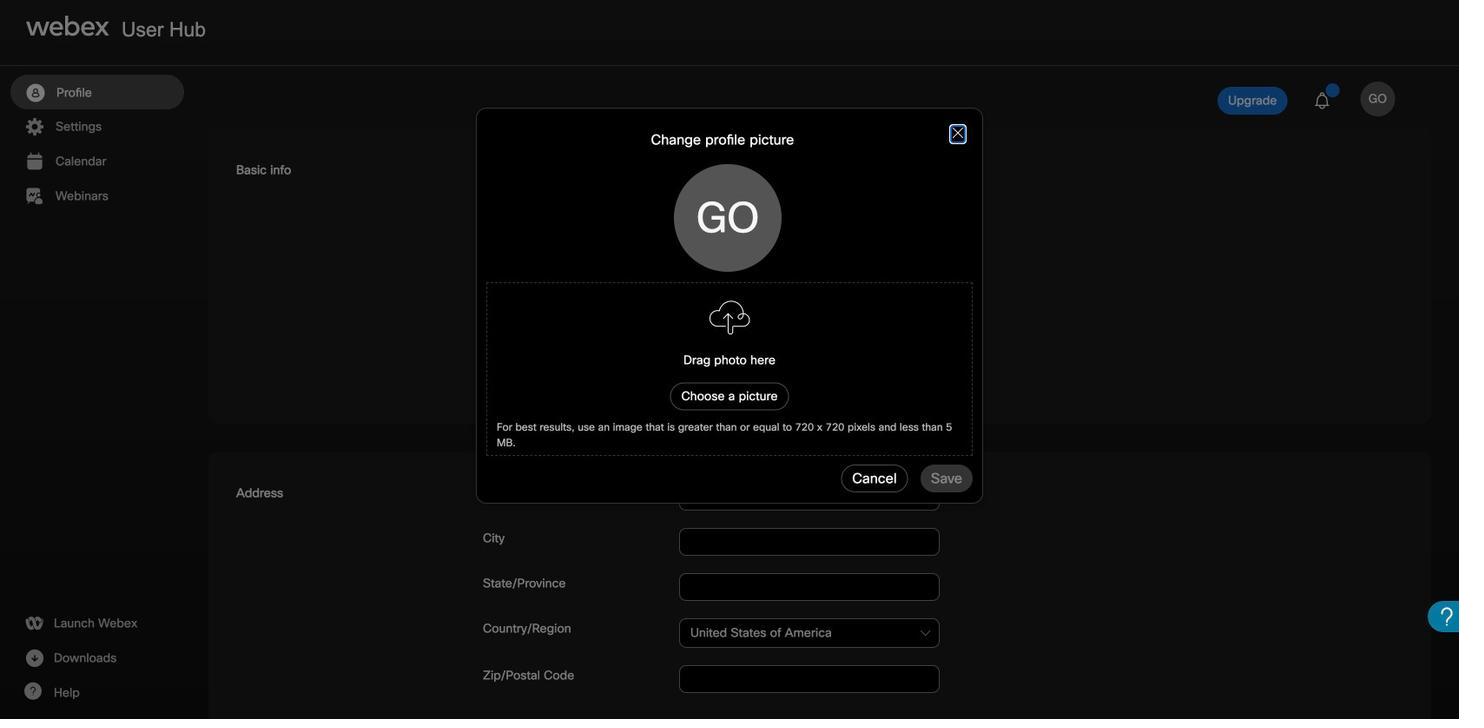 Task type: vqa. For each thing, say whether or not it's contained in the screenshot.
mds webinar_filled image
yes



Task type: describe. For each thing, give the bounding box(es) containing it.
close image
[[951, 126, 965, 140]]

mds settings_filled image
[[23, 116, 45, 137]]

mds webinar_filled image
[[23, 186, 45, 207]]

mds people circle_filled image
[[24, 83, 46, 103]]

ng help active image
[[23, 683, 42, 700]]



Task type: locate. For each thing, give the bounding box(es) containing it.
None text field
[[679, 271, 940, 299], [679, 316, 940, 344], [679, 483, 940, 511], [679, 271, 940, 299], [679, 316, 940, 344], [679, 483, 940, 511]]

cisco webex image
[[26, 16, 109, 36]]

mds content download_filled image
[[23, 648, 45, 669]]

mds webex helix filled image
[[23, 613, 45, 634]]

mds edit_bold image
[[690, 177, 704, 190]]

None text field
[[679, 226, 940, 254], [679, 528, 940, 556], [679, 573, 940, 601], [679, 665, 940, 693], [679, 226, 940, 254], [679, 528, 940, 556], [679, 573, 940, 601], [679, 665, 940, 693]]

mds meetings_filled image
[[23, 151, 45, 172]]

change profile picture element
[[676, 170, 1404, 203]]

change profile picture dialog
[[0, 0, 1459, 719]]



